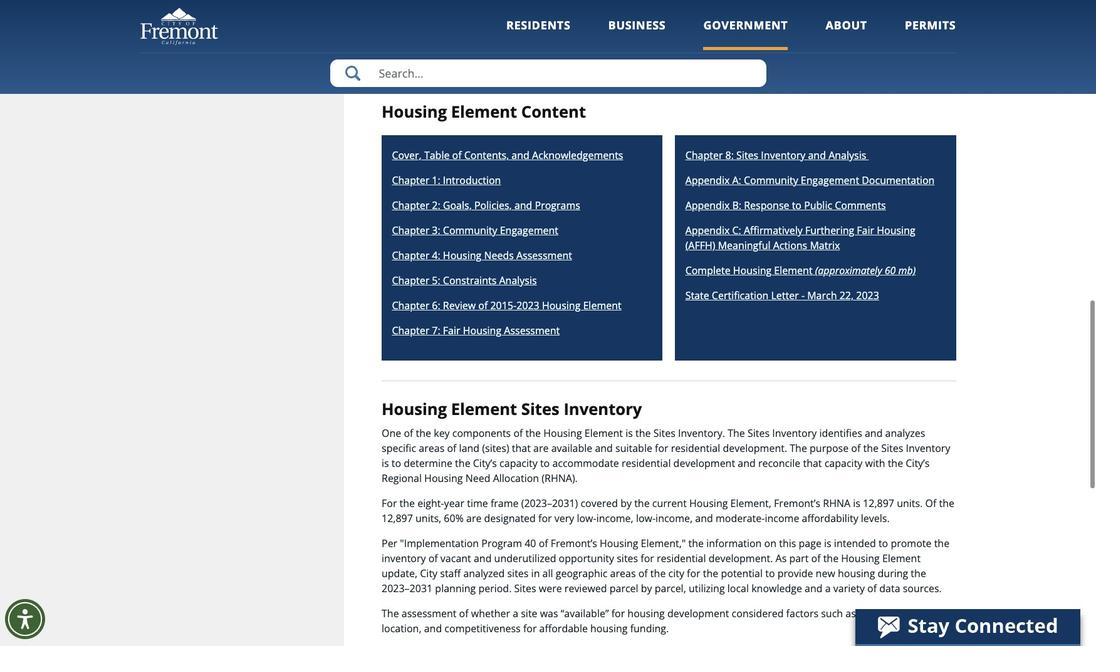 Task type: vqa. For each thing, say whether or not it's contained in the screenshot.
square
no



Task type: locate. For each thing, give the bounding box(es) containing it.
update,
[[382, 567, 418, 581]]

1 vertical spatial engagement
[[500, 224, 558, 238]]

areas inside per "implementation program 40 of fremont's housing element," the information on this page is intended to promote the inventory of vacant and underutilized opportunity sites for residential development. as part of the housing element update, city staff analyzed sites in all geographic areas of the city for the potential to provide new housing during the 2023–2031 planning period. sites were reviewed parcel by parcel, utilizing local knowledge and a variety of data sources.
[[610, 567, 636, 581]]

1 city's from the left
[[473, 457, 497, 471]]

development. inside one of the key components of the housing element is the sites inventory. the sites inventory identifies and analyzes specific areas of land (sites) that are available and suitable for residential development. the purpose of the sites inventory is to determine the city's capacity to accommodate residential development and reconcile that capacity with the city's regional housing need allocation (rhna).
[[723, 442, 787, 456]]

is inside per "implementation program 40 of fremont's housing element," the information on this page is intended to promote the inventory of vacant and underutilized opportunity sites for residential development. as part of the housing element update, city staff analyzed sites in all geographic areas of the city for the potential to provide new housing during the 2023–2031 planning period. sites were reviewed parcel by parcel, utilizing local knowledge and a variety of data sources.
[[824, 537, 832, 551]]

one
[[382, 427, 401, 441]]

email
[[555, 41, 580, 55]]

element
[[451, 13, 517, 35], [473, 41, 511, 55], [808, 41, 847, 55], [451, 101, 517, 123], [774, 264, 813, 278], [583, 299, 622, 313], [451, 399, 517, 421], [585, 427, 623, 441], [882, 552, 921, 566]]

2 capacity from the left
[[825, 457, 863, 471]]

3 appendix from the top
[[685, 224, 730, 238]]

underutilized
[[494, 552, 556, 566]]

residential down the inventory.
[[671, 442, 720, 456]]

by right covered
[[621, 497, 632, 511]]

1 vertical spatial sites
[[507, 567, 529, 581]]

2 vertical spatial the
[[382, 607, 399, 621]]

of right 40
[[539, 537, 548, 551]]

housing up the available on the bottom of the page
[[544, 427, 582, 441]]

low- down current
[[636, 512, 656, 526]]

government
[[704, 18, 788, 33]]

sites up the available on the bottom of the page
[[521, 399, 560, 421]]

determine
[[404, 457, 453, 471]]

housing up moderate-
[[689, 497, 728, 511]]

inventory
[[382, 552, 426, 566]]

chapter left "3:"
[[392, 224, 429, 238]]

chapter left 5:
[[392, 274, 429, 288]]

0 vertical spatial sites
[[617, 552, 638, 566]]

1 horizontal spatial income,
[[656, 512, 693, 526]]

a inside per "implementation program 40 of fremont's housing element," the information on this page is intended to promote the inventory of vacant and underutilized opportunity sites for residential development. as part of the housing element update, city staff analyzed sites in all geographic areas of the city for the potential to provide new housing during the 2023–2031 planning period. sites were reviewed parcel by parcel, utilizing local knowledge and a variety of data sources.
[[825, 582, 831, 596]]

sites down 'in'
[[514, 582, 536, 596]]

1 vertical spatial 12,897
[[382, 512, 413, 526]]

the left city's
[[722, 41, 738, 55]]

of left 2015-
[[478, 299, 488, 313]]

0 horizontal spatial 2023
[[517, 299, 540, 313]]

of
[[452, 149, 462, 163], [478, 299, 488, 313], [404, 427, 413, 441], [514, 427, 523, 441], [447, 442, 457, 456], [851, 442, 861, 456], [539, 537, 548, 551], [429, 552, 438, 566], [811, 552, 821, 566], [639, 567, 648, 581], [868, 582, 877, 596], [459, 607, 469, 621]]

housing
[[382, 13, 447, 35], [432, 41, 470, 55], [767, 41, 806, 55], [382, 101, 447, 123], [877, 224, 916, 238], [443, 249, 482, 263], [733, 264, 772, 278], [542, 299, 581, 313], [463, 324, 502, 338], [382, 399, 447, 421], [544, 427, 582, 441], [424, 472, 463, 486], [689, 497, 728, 511], [600, 537, 638, 551], [841, 552, 880, 566]]

0 vertical spatial areas
[[419, 442, 445, 456]]

housing element update interest list up news
[[382, 13, 681, 35]]

community up response
[[744, 174, 798, 188]]

accommodate
[[552, 457, 619, 471]]

low-
[[577, 512, 596, 526], [636, 512, 656, 526]]

table
[[424, 149, 450, 163]]

regional
[[382, 472, 422, 486]]

are inside one of the key components of the housing element is the sites inventory. the sites inventory identifies and analyzes specific areas of land (sites) that are available and suitable for residential development. the purpose of the sites inventory is to determine the city's capacity to accommodate residential development and reconcile that capacity with the city's regional housing need allocation (rhna).
[[533, 442, 549, 456]]

chapter for chapter 7: fair housing assessment
[[392, 324, 429, 338]]

1 horizontal spatial analysis
[[829, 149, 866, 163]]

1 horizontal spatial fair
[[857, 224, 874, 238]]

are down the time
[[466, 512, 482, 526]]

new
[[816, 567, 835, 581]]

0 vertical spatial are
[[533, 442, 549, 456]]

documentation
[[862, 174, 935, 188]]

housing element sites inventory
[[382, 399, 642, 421]]

and down "assessment"
[[424, 623, 442, 636]]

by right news
[[541, 41, 552, 55]]

40
[[525, 537, 536, 551]]

per "implementation program 40 of fremont's housing element," the information on this page is intended to promote the inventory of vacant and underutilized opportunity sites for residential development. as part of the housing element update, city staff analyzed sites in all geographic areas of the city for the potential to provide new housing during the 2023–2031 planning period. sites were reviewed parcel by parcel, utilizing local knowledge and a variety of data sources.
[[382, 537, 950, 596]]

1 horizontal spatial city's
[[906, 457, 930, 471]]

to up the (rhna).
[[540, 457, 550, 471]]

complete
[[685, 264, 731, 278]]

development inside the assessment of whether a site was "available" for housing development considered factors such as physical features, location, and competitiveness for affordable housing funding.
[[667, 607, 729, 621]]

is up suitable
[[626, 427, 633, 441]]

Search text field
[[330, 60, 766, 87]]

housing inside "appendix c: affirmatively furthering fair housing (affh) meaningful actions matrix"
[[877, 224, 916, 238]]

chapter 7: fair housing assessment
[[392, 324, 560, 338]]

engagement for appendix a: community engagement documentation
[[801, 174, 859, 188]]

of left the land
[[447, 442, 457, 456]]

areas
[[419, 442, 445, 456], [610, 567, 636, 581]]

appendix for appendix b: response to public comments
[[685, 199, 730, 213]]

1 horizontal spatial a
[[825, 582, 831, 596]]

on
[[764, 537, 777, 551]]

chapter for chapter 6: review of 2015-2023 housing element
[[392, 299, 429, 313]]

development. up reconcile
[[723, 442, 787, 456]]

the up sources.
[[911, 567, 926, 581]]

chapter for chapter 2: goals, policies, and programs
[[392, 199, 429, 213]]

0 vertical spatial development.
[[723, 442, 787, 456]]

development down the inventory.
[[674, 457, 735, 471]]

opportunity
[[559, 552, 614, 566]]

for inside one of the key components of the housing element is the sites inventory. the sites inventory identifies and analyzes specific areas of land (sites) that are available and suitable for residential development. the purpose of the sites inventory is to determine the city's capacity to accommodate residential development and reconcile that capacity with the city's regional housing need allocation (rhna).
[[655, 442, 669, 456]]

engagement up public
[[801, 174, 859, 188]]

1 appendix from the top
[[685, 174, 730, 188]]

the right promote
[[934, 537, 950, 551]]

acknowledgements
[[532, 149, 623, 163]]

income, down current
[[656, 512, 693, 526]]

housing up 'funding.'
[[628, 607, 665, 621]]

2 low- from the left
[[636, 512, 656, 526]]

data
[[880, 582, 900, 596]]

appendix inside "appendix c: affirmatively furthering fair housing (affh) meaningful actions matrix"
[[685, 224, 730, 238]]

city's
[[473, 457, 497, 471], [906, 457, 930, 471]]

(sites)
[[482, 442, 509, 456]]

cover, table of contents, and acknowledgements
[[392, 149, 623, 163]]

2 appendix from the top
[[685, 199, 730, 213]]

key
[[434, 427, 450, 441]]

chapter left 4:
[[392, 249, 429, 263]]

12,897 up levels.
[[863, 497, 894, 511]]

chapter 8: sites inventory and analysis link
[[685, 149, 869, 163]]

1 vertical spatial that
[[803, 457, 822, 471]]

to up knowledge
[[765, 567, 775, 581]]

0 horizontal spatial capacity
[[500, 457, 538, 471]]

(2023–2031)
[[521, 497, 578, 511]]

2015-
[[490, 299, 517, 313]]

0 vertical spatial fair
[[857, 224, 874, 238]]

1 vertical spatial development.
[[709, 552, 773, 566]]

0 vertical spatial development
[[674, 457, 735, 471]]

1 vertical spatial development
[[667, 607, 729, 621]]

reconcile
[[758, 457, 801, 471]]

1 vertical spatial are
[[466, 512, 482, 526]]

engagement down programs
[[500, 224, 558, 238]]

housing up chapter 5: constraints analysis
[[443, 249, 482, 263]]

chapter left 2:
[[392, 199, 429, 213]]

with
[[865, 457, 885, 471]]

goals,
[[443, 199, 472, 213]]

assessment for chapter 4: housing needs assessment
[[516, 249, 572, 263]]

is right rhna
[[853, 497, 861, 511]]

by
[[541, 41, 552, 55], [621, 497, 632, 511], [641, 582, 652, 596]]

1 horizontal spatial engagement
[[801, 174, 859, 188]]

2 vertical spatial by
[[641, 582, 652, 596]]

sources.
[[903, 582, 942, 596]]

analysis up chapter 6: review of 2015-2023 housing element at the top of page
[[499, 274, 537, 288]]

0 vertical spatial fremont's
[[774, 497, 821, 511]]

that
[[512, 442, 531, 456], [803, 457, 822, 471]]

assessment
[[516, 249, 572, 263], [504, 324, 560, 338]]

0 horizontal spatial the
[[382, 607, 399, 621]]

the inside the assessment of whether a site was "available" for housing development considered factors such as physical features, location, and competitiveness for affordable housing funding.
[[382, 607, 399, 621]]

0 horizontal spatial update
[[521, 13, 580, 35]]

the up new on the right bottom of the page
[[823, 552, 839, 566]]

permits
[[905, 18, 956, 33]]

1 horizontal spatial are
[[533, 442, 549, 456]]

0 horizontal spatial income,
[[596, 512, 634, 526]]

assessment right needs
[[516, 249, 572, 263]]

0 vertical spatial 12,897
[[863, 497, 894, 511]]

residential up city
[[657, 552, 706, 566]]

chapter for chapter 3: community engagement
[[392, 224, 429, 238]]

that right the (sites)
[[512, 442, 531, 456]]

0 vertical spatial update
[[521, 13, 580, 35]]

message,
[[616, 41, 660, 55]]

development. up potential
[[709, 552, 773, 566]]

0 horizontal spatial city's
[[473, 457, 497, 471]]

1 horizontal spatial fremont's
[[774, 497, 821, 511]]

0 vertical spatial by
[[541, 41, 552, 55]]

housing element update interest list down business
[[382, 41, 923, 70]]

sites
[[617, 552, 638, 566], [507, 567, 529, 581]]

the left city
[[651, 567, 666, 581]]

0 horizontal spatial sites
[[507, 567, 529, 581]]

"available"
[[561, 607, 609, 621]]

0 vertical spatial appendix
[[685, 174, 730, 188]]

about link
[[826, 18, 867, 50]]

capacity down purpose
[[825, 457, 863, 471]]

0 horizontal spatial interest
[[584, 13, 648, 35]]

0 vertical spatial interest
[[584, 13, 648, 35]]

chapter left 7:
[[392, 324, 429, 338]]

1 horizontal spatial list
[[652, 13, 681, 35]]

1 horizontal spatial low-
[[636, 512, 656, 526]]

page
[[799, 537, 822, 551]]

of left city
[[639, 567, 648, 581]]

text
[[595, 41, 614, 55]]

0 vertical spatial housing element update interest list
[[382, 13, 681, 35]]

residents link
[[506, 18, 571, 50]]

0 vertical spatial a
[[825, 582, 831, 596]]

1 vertical spatial appendix
[[685, 199, 730, 213]]

0 vertical spatial residential
[[671, 442, 720, 456]]

0 vertical spatial community
[[744, 174, 798, 188]]

1 vertical spatial update
[[849, 41, 884, 55]]

to left public
[[792, 199, 802, 213]]

(affh)
[[685, 239, 715, 253]]

of right table
[[452, 149, 462, 163]]

very
[[555, 512, 574, 526]]

fair inside "appendix c: affirmatively furthering fair housing (affh) meaningful actions matrix"
[[857, 224, 874, 238]]

chapter down cover,
[[392, 174, 429, 188]]

housing up 60
[[877, 224, 916, 238]]

the up reconcile
[[790, 442, 807, 456]]

sites up parcel
[[617, 552, 638, 566]]

1 vertical spatial community
[[443, 224, 497, 238]]

city's down analyzes
[[906, 457, 930, 471]]

housing up cover,
[[382, 101, 447, 123]]

and up with at the bottom of the page
[[865, 427, 883, 441]]

1 vertical spatial interest
[[886, 41, 923, 55]]

moderate-
[[716, 512, 765, 526]]

a inside the assessment of whether a site was "available" for housing development considered factors such as physical features, location, and competitiveness for affordable housing funding.
[[513, 607, 518, 621]]

1 vertical spatial by
[[621, 497, 632, 511]]

inventory
[[761, 149, 806, 163], [564, 399, 642, 421], [772, 427, 817, 441], [906, 442, 950, 456]]

of up city
[[429, 552, 438, 566]]

are left the available on the bottom of the page
[[533, 442, 549, 456]]

chapter 1: introduction link
[[392, 174, 501, 188]]

capacity
[[500, 457, 538, 471], [825, 457, 863, 471]]

list down to
[[382, 56, 398, 70]]

0 vertical spatial that
[[512, 442, 531, 456]]

development down the utilizing
[[667, 607, 729, 621]]

0 horizontal spatial areas
[[419, 442, 445, 456]]

0 horizontal spatial are
[[466, 512, 482, 526]]

-
[[802, 289, 805, 303]]

of down the "page"
[[811, 552, 821, 566]]

state
[[685, 289, 709, 303]]

1 vertical spatial housing element update interest list
[[382, 41, 923, 70]]

1 vertical spatial fremont's
[[551, 537, 597, 551]]

appendix b: response to public comments
[[685, 199, 886, 213]]

is
[[626, 427, 633, 441], [382, 457, 389, 471], [853, 497, 861, 511], [824, 537, 832, 551]]

1 vertical spatial a
[[513, 607, 518, 621]]

local
[[728, 582, 749, 596]]

chapter 6: review of 2015-2023 housing element
[[392, 299, 622, 313]]

housing right receive
[[432, 41, 470, 55]]

2 horizontal spatial the
[[790, 442, 807, 456]]

fremont's
[[774, 497, 821, 511], [551, 537, 597, 551]]

fair
[[857, 224, 874, 238], [443, 324, 460, 338]]

development inside one of the key components of the housing element is the sites inventory. the sites inventory identifies and analyzes specific areas of land (sites) that are available and suitable for residential development. the purpose of the sites inventory is to determine the city's capacity to accommodate residential development and reconcile that capacity with the city's regional housing need allocation (rhna).
[[674, 457, 735, 471]]

fair down comments
[[857, 224, 874, 238]]

suitable
[[616, 442, 652, 456]]

year
[[444, 497, 464, 511]]

subscribe
[[662, 41, 707, 55]]

interest up text
[[584, 13, 648, 35]]

constraints
[[443, 274, 497, 288]]

chapter for chapter 1: introduction
[[392, 174, 429, 188]]

appendix left a:
[[685, 174, 730, 188]]

1 horizontal spatial by
[[621, 497, 632, 511]]

state certification letter - march 22, 2023 link
[[685, 289, 879, 303]]

0 horizontal spatial community
[[443, 224, 497, 238]]

interest down 'permits'
[[886, 41, 923, 55]]

0 horizontal spatial engagement
[[500, 224, 558, 238]]

0 horizontal spatial low-
[[577, 512, 596, 526]]

0 horizontal spatial fair
[[443, 324, 460, 338]]

low- down covered
[[577, 512, 596, 526]]

1 horizontal spatial update
[[849, 41, 884, 55]]

for right suitable
[[655, 442, 669, 456]]

areas up parcel
[[610, 567, 636, 581]]

0 vertical spatial list
[[652, 13, 681, 35]]

for inside for the eight-year time frame (2023–2031) covered by the current housing element, fremont's rhna is 12,897 units. of the 12,897 units, 60% are designated for very low-income, low-income, and moderate-income affordability levels.
[[538, 512, 552, 526]]

appendix
[[685, 174, 730, 188], [685, 199, 730, 213], [685, 224, 730, 238]]

0 vertical spatial the
[[728, 427, 745, 441]]

need
[[465, 472, 490, 486]]

sites inside per "implementation program 40 of fremont's housing element," the information on this page is intended to promote the inventory of vacant and underutilized opportunity sites for residential development. as part of the housing element update, city staff analyzed sites in all geographic areas of the city for the potential to provide new housing during the 2023–2031 planning period. sites were reviewed parcel by parcel, utilizing local knowledge and a variety of data sources.
[[514, 582, 536, 596]]

1 horizontal spatial sites
[[617, 552, 638, 566]]

income, down covered
[[596, 512, 634, 526]]

2 vertical spatial residential
[[657, 552, 706, 566]]

0 horizontal spatial list
[[382, 56, 398, 70]]

a left site
[[513, 607, 518, 621]]

by right parcel
[[641, 582, 652, 596]]

chapter for chapter 4: housing needs assessment
[[392, 249, 429, 263]]

part
[[789, 552, 809, 566]]

assessment down chapter 6: review of 2015-2023 housing element link
[[504, 324, 560, 338]]

community up chapter 4: housing needs assessment link
[[443, 224, 497, 238]]

2 housing element update interest list from the top
[[382, 41, 923, 70]]

0 vertical spatial analysis
[[829, 149, 866, 163]]

time
[[467, 497, 488, 511]]

and up "analyzed"
[[474, 552, 492, 566]]

0 horizontal spatial analysis
[[499, 274, 537, 288]]

1 vertical spatial assessment
[[504, 324, 560, 338]]

appendix left the b:
[[685, 199, 730, 213]]

0 vertical spatial assessment
[[516, 249, 572, 263]]

analysis
[[829, 149, 866, 163], [499, 274, 537, 288]]

news
[[514, 41, 538, 55]]

business
[[608, 18, 666, 33]]

for down parcel
[[612, 607, 625, 621]]

2 vertical spatial appendix
[[685, 224, 730, 238]]

1 housing element update interest list from the top
[[382, 13, 681, 35]]

1 vertical spatial fair
[[443, 324, 460, 338]]

0 horizontal spatial fremont's
[[551, 537, 597, 551]]

1 vertical spatial areas
[[610, 567, 636, 581]]

element inside one of the key components of the housing element is the sites inventory. the sites inventory identifies and analyzes specific areas of land (sites) that are available and suitable for residential development. the purpose of the sites inventory is to determine the city's capacity to accommodate residential development and reconcile that capacity with the city's regional housing need allocation (rhna).
[[585, 427, 623, 441]]

1 horizontal spatial the
[[728, 427, 745, 441]]

0 vertical spatial housing
[[838, 567, 875, 581]]

reviewed
[[565, 582, 607, 596]]

housing up variety
[[838, 567, 875, 581]]

1 vertical spatial list
[[382, 56, 398, 70]]

0 vertical spatial engagement
[[801, 174, 859, 188]]

2 horizontal spatial by
[[641, 582, 652, 596]]

1 horizontal spatial areas
[[610, 567, 636, 581]]

planning
[[435, 582, 476, 596]]

1 horizontal spatial community
[[744, 174, 798, 188]]

business link
[[608, 18, 666, 50]]

1 vertical spatial analysis
[[499, 274, 537, 288]]

0 horizontal spatial by
[[541, 41, 552, 55]]

update down about
[[849, 41, 884, 55]]

1 horizontal spatial that
[[803, 457, 822, 471]]

0 horizontal spatial a
[[513, 607, 518, 621]]

chapter 7: fair housing assessment link
[[392, 324, 560, 338]]

residential down suitable
[[622, 457, 671, 471]]

1 horizontal spatial capacity
[[825, 457, 863, 471]]



Task type: describe. For each thing, give the bounding box(es) containing it.
housing up receive
[[382, 13, 447, 35]]

the up with at the bottom of the page
[[863, 442, 879, 456]]

this
[[779, 537, 796, 551]]

promote
[[891, 537, 932, 551]]

chapter 4: housing needs assessment link
[[392, 249, 572, 263]]

of down identifies
[[851, 442, 861, 456]]

such
[[821, 607, 843, 621]]

housing down intended
[[841, 552, 880, 566]]

physical
[[859, 607, 896, 621]]

for
[[382, 497, 397, 511]]

one of the key components of the housing element is the sites inventory. the sites inventory identifies and analyzes specific areas of land (sites) that are available and suitable for residential development. the purpose of the sites inventory is to determine the city's capacity to accommodate residential development and reconcile that capacity with the city's regional housing need allocation (rhna).
[[382, 427, 950, 486]]

development. inside per "implementation program 40 of fremont's housing element," the information on this page is intended to promote the inventory of vacant and underutilized opportunity sites for residential development. as part of the housing element update, city staff analyzed sites in all geographic areas of the city for the potential to provide new housing during the 2023–2031 planning period. sites were reviewed parcel by parcel, utilizing local knowledge and a variety of data sources.
[[709, 552, 773, 566]]

government link
[[704, 18, 788, 50]]

all
[[543, 567, 553, 581]]

areas inside one of the key components of the housing element is the sites inventory. the sites inventory identifies and analyzes specific areas of land (sites) that are available and suitable for residential development. the purpose of the sites inventory is to determine the city's capacity to accommodate residential development and reconcile that capacity with the city's regional housing need allocation (rhna).
[[419, 442, 445, 456]]

analyzes
[[885, 427, 925, 441]]

as
[[776, 552, 787, 566]]

march
[[807, 289, 837, 303]]

1 vertical spatial the
[[790, 442, 807, 456]]

housing element content
[[382, 101, 586, 123]]

0 horizontal spatial that
[[512, 442, 531, 456]]

housing down the "determine"
[[424, 472, 463, 486]]

appendix c: affirmatively furthering fair housing (affh) meaningful actions matrix
[[685, 224, 916, 253]]

element,
[[731, 497, 772, 511]]

housing right 2015-
[[542, 299, 581, 313]]

designated
[[484, 512, 536, 526]]

current
[[652, 497, 687, 511]]

housing element update interest list link
[[382, 41, 923, 70]]

assessment for chapter 7: fair housing assessment
[[504, 324, 560, 338]]

rhna
[[823, 497, 851, 511]]

meaningful
[[718, 239, 771, 253]]

levels.
[[861, 512, 890, 526]]

permits link
[[905, 18, 956, 50]]

inventory down analyzes
[[906, 442, 950, 456]]

fremont's inside for the eight-year time frame (2023–2031) covered by the current housing element, fremont's rhna is 12,897 units. of the 12,897 units, 60% are designated for very low-income, low-income, and moderate-income affordability levels.
[[774, 497, 821, 511]]

7:
[[432, 324, 440, 338]]

and down new on the right bottom of the page
[[805, 582, 823, 596]]

of inside the assessment of whether a site was "available" for housing development considered factors such as physical features, location, and competitiveness for affordable housing funding.
[[459, 607, 469, 621]]

sites left the inventory.
[[654, 427, 676, 441]]

vacant
[[441, 552, 471, 566]]

for down site
[[523, 623, 537, 636]]

sites up reconcile
[[748, 427, 770, 441]]

knowledge
[[752, 582, 802, 596]]

housing down meaningful
[[733, 264, 772, 278]]

the down housing element sites inventory
[[526, 427, 541, 441]]

housing up the "opportunity"
[[600, 537, 638, 551]]

actions
[[773, 239, 807, 253]]

components
[[452, 427, 511, 441]]

certification
[[712, 289, 769, 303]]

.
[[410, 56, 413, 70]]

utilizing
[[689, 582, 725, 596]]

by inside per "implementation program 40 of fremont's housing element," the information on this page is intended to promote the inventory of vacant and underutilized opportunity sites for residential development. as part of the housing element update, city staff analyzed sites in all geographic areas of the city for the potential to provide new housing during the 2023–2031 planning period. sites were reviewed parcel by parcel, utilizing local knowledge and a variety of data sources.
[[641, 582, 652, 596]]

and right contents,
[[512, 149, 530, 163]]

features,
[[899, 607, 940, 621]]

of left the data
[[868, 582, 877, 596]]

parcel,
[[655, 582, 686, 596]]

22,
[[840, 289, 854, 303]]

the right with at the bottom of the page
[[888, 457, 903, 471]]

chapter 2: goals, policies, and programs
[[392, 199, 580, 213]]

60
[[885, 264, 896, 278]]

1 capacity from the left
[[500, 457, 538, 471]]

inventory up reconcile
[[772, 427, 817, 441]]

is inside for the eight-year time frame (2023–2031) covered by the current housing element, fremont's rhna is 12,897 units. of the 12,897 units, 60% are designated for very low-income, low-income, and moderate-income affordability levels.
[[853, 497, 861, 511]]

per
[[382, 537, 397, 551]]

engagement for chapter 3: community engagement
[[500, 224, 558, 238]]

affordability
[[802, 512, 858, 526]]

and up appendix a: community engagement documentation link
[[808, 149, 826, 163]]

chapter for chapter 5: constraints analysis
[[392, 274, 429, 288]]

parcel
[[610, 582, 638, 596]]

for the eight-year time frame (2023–2031) covered by the current housing element, fremont's rhna is 12,897 units. of the 12,897 units, 60% are designated for very low-income, low-income, and moderate-income affordability levels.
[[382, 497, 955, 526]]

community for a:
[[744, 174, 798, 188]]

1 horizontal spatial interest
[[886, 41, 923, 55]]

furthering
[[805, 224, 854, 238]]

inventory.
[[678, 427, 725, 441]]

c:
[[732, 224, 741, 238]]

of right one
[[404, 427, 413, 441]]

the up suitable
[[636, 427, 651, 441]]

and up accommodate
[[595, 442, 613, 456]]

community for 3:
[[443, 224, 497, 238]]

frame
[[491, 497, 519, 511]]

period.
[[478, 582, 512, 596]]

housing inside per "implementation program 40 of fremont's housing element," the information on this page is intended to promote the inventory of vacant and underutilized opportunity sites for residential development. as part of the housing element update, city staff analyzed sites in all geographic areas of the city for the potential to provide new housing during the 2023–2031 planning period. sites were reviewed parcel by parcel, utilizing local knowledge and a variety of data sources.
[[838, 567, 875, 581]]

housing inside for the eight-year time frame (2023–2031) covered by the current housing element, fremont's rhna is 12,897 units. of the 12,897 units, 60% are designated for very low-income, low-income, and moderate-income affordability levels.
[[689, 497, 728, 511]]

to right subscribe
[[710, 41, 720, 55]]

inventory up the available on the bottom of the page
[[564, 399, 642, 421]]

for right city
[[687, 567, 701, 581]]

potential
[[721, 567, 763, 581]]

1 horizontal spatial 12,897
[[863, 497, 894, 511]]

and left reconcile
[[738, 457, 756, 471]]

list inside the housing element update interest list link
[[382, 56, 398, 70]]

by inside for the eight-year time frame (2023–2031) covered by the current housing element, fremont's rhna is 12,897 units. of the 12,897 units, 60% are designated for very low-income, low-income, and moderate-income affordability levels.
[[621, 497, 632, 511]]

2 city's from the left
[[906, 457, 930, 471]]

housing up one
[[382, 399, 447, 421]]

1 low- from the left
[[577, 512, 596, 526]]

to down specific
[[392, 457, 401, 471]]

stay connected image
[[856, 610, 1079, 645]]

appendix a: community engagement documentation link
[[685, 174, 935, 188]]

the up the utilizing
[[703, 567, 718, 581]]

the right of
[[939, 497, 955, 511]]

5:
[[432, 274, 440, 288]]

complete housing element (approximately 60 mb)
[[685, 264, 916, 278]]

the right element,"
[[689, 537, 704, 551]]

and inside for the eight-year time frame (2023–2031) covered by the current housing element, fremont's rhna is 12,897 units. of the 12,897 units, 60% are designated for very low-income, low-income, and moderate-income affordability levels.
[[695, 512, 713, 526]]

the left key
[[416, 427, 431, 441]]

sites down analyzes
[[881, 442, 903, 456]]

1 horizontal spatial 2023
[[856, 289, 879, 303]]

the left current
[[634, 497, 650, 511]]

1 vertical spatial residential
[[622, 457, 671, 471]]

units.
[[897, 497, 923, 511]]

units,
[[416, 512, 441, 526]]

inventory up appendix a: community engagement documentation
[[761, 149, 806, 163]]

land
[[459, 442, 480, 456]]

appendix c: affirmatively furthering fair housing (affh) meaningful actions matrix link
[[685, 224, 916, 253]]

identifies
[[819, 427, 862, 441]]

element inside per "implementation program 40 of fremont's housing element," the information on this page is intended to promote the inventory of vacant and underutilized opportunity sites for residential development. as part of the housing element update, city staff analyzed sites in all geographic areas of the city for the potential to provide new housing during the 2023–2031 planning period. sites were reviewed parcel by parcel, utilizing local knowledge and a variety of data sources.
[[882, 552, 921, 566]]

the assessment of whether a site was "available" for housing development considered factors such as physical features, location, and competitiveness for affordable housing funding.
[[382, 607, 940, 636]]

to down levels.
[[879, 537, 888, 551]]

b:
[[732, 199, 742, 213]]

cover, table of contents, and acknowledgements link
[[392, 149, 623, 163]]

6:
[[432, 299, 440, 313]]

staff
[[440, 567, 461, 581]]

city
[[668, 567, 684, 581]]

funding.
[[630, 623, 669, 636]]

factors
[[786, 607, 819, 621]]

fremont's inside per "implementation program 40 of fremont's housing element," the information on this page is intended to promote the inventory of vacant and underutilized opportunity sites for residential development. as part of the housing element update, city staff analyzed sites in all geographic areas of the city for the potential to provide new housing during the 2023–2031 planning period. sites were reviewed parcel by parcel, utilizing local knowledge and a variety of data sources.
[[551, 537, 597, 551]]

1 vertical spatial housing
[[628, 607, 665, 621]]

and inside the assessment of whether a site was "available" for housing development considered factors such as physical features, location, and competitiveness for affordable housing funding.
[[424, 623, 442, 636]]

housing right city's
[[767, 41, 806, 55]]

1 income, from the left
[[596, 512, 634, 526]]

specific
[[382, 442, 416, 456]]

for down element,"
[[641, 552, 654, 566]]

sites right 8:
[[737, 149, 759, 163]]

competitiveness
[[445, 623, 521, 636]]

the down the land
[[455, 457, 470, 471]]

eight-
[[418, 497, 444, 511]]

review
[[443, 299, 476, 313]]

assessment
[[402, 607, 457, 621]]

is down specific
[[382, 457, 389, 471]]

state certification letter - march 22, 2023
[[685, 289, 879, 303]]

variety
[[833, 582, 865, 596]]

affirmatively
[[744, 224, 803, 238]]

about
[[826, 18, 867, 33]]

appendix for appendix c: affirmatively furthering fair housing (affh) meaningful actions matrix
[[685, 224, 730, 238]]

the right for
[[400, 497, 415, 511]]

and right policies,
[[515, 199, 532, 213]]

residents
[[506, 18, 571, 33]]

during
[[878, 567, 908, 581]]

affordable
[[539, 623, 588, 636]]

geographic
[[556, 567, 608, 581]]

appendix for appendix a: community engagement documentation
[[685, 174, 730, 188]]

a:
[[732, 174, 741, 188]]

0 horizontal spatial 12,897
[[382, 512, 413, 526]]

housing down 2015-
[[463, 324, 502, 338]]

of
[[925, 497, 937, 511]]

considered
[[732, 607, 784, 621]]

of down housing element sites inventory
[[514, 427, 523, 441]]

policies,
[[474, 199, 512, 213]]

chapter for chapter 8: sites inventory and analysis
[[685, 149, 723, 163]]

2 income, from the left
[[656, 512, 693, 526]]

2 vertical spatial housing
[[590, 623, 628, 636]]

chapter 6: review of 2015-2023 housing element link
[[392, 299, 622, 313]]

appendix a: community engagement documentation
[[685, 174, 935, 188]]

residential inside per "implementation program 40 of fremont's housing element," the information on this page is intended to promote the inventory of vacant and underutilized opportunity sites for residential development. as part of the housing element update, city staff analyzed sites in all geographic areas of the city for the potential to provide new housing during the 2023–2031 planning period. sites were reviewed parcel by parcel, utilizing local knowledge and a variety of data sources.
[[657, 552, 706, 566]]

chapter 2: goals, policies, and programs link
[[392, 199, 580, 213]]

are inside for the eight-year time frame (2023–2031) covered by the current housing element, fremont's rhna is 12,897 units. of the 12,897 units, 60% are designated for very low-income, low-income, and moderate-income affordability levels.
[[466, 512, 482, 526]]



